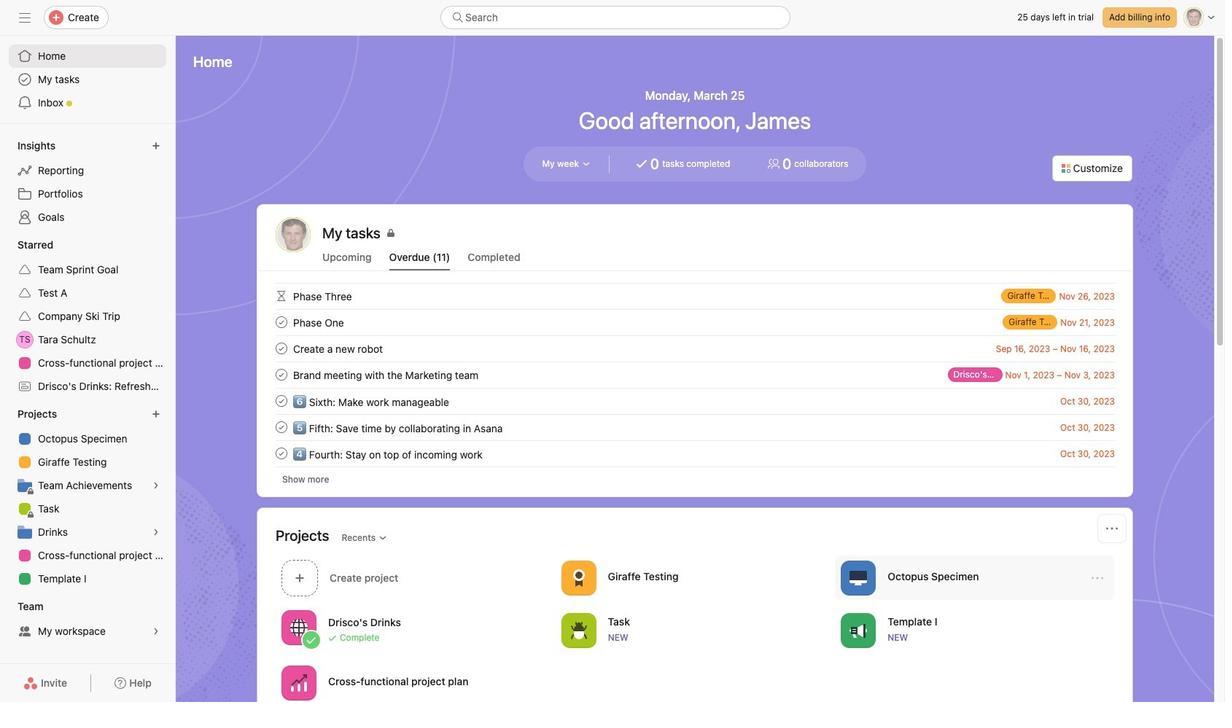 Task type: vqa. For each thing, say whether or not it's contained in the screenshot.
ribbon image
yes



Task type: describe. For each thing, give the bounding box(es) containing it.
teams element
[[0, 594, 175, 646]]

5 mark complete checkbox from the top
[[273, 445, 290, 463]]

starred element
[[0, 232, 175, 401]]

Mark complete checkbox
[[273, 419, 290, 436]]

see details, team achievements image
[[152, 482, 161, 490]]

actions image
[[1107, 523, 1119, 535]]

insights element
[[0, 133, 175, 232]]

4 mark complete checkbox from the top
[[273, 393, 290, 410]]

graph image
[[290, 675, 308, 692]]

3 mark complete image from the top
[[273, 393, 290, 410]]

2 mark complete image from the top
[[273, 366, 290, 384]]

globe image
[[290, 619, 308, 637]]

hide sidebar image
[[19, 12, 31, 23]]



Task type: locate. For each thing, give the bounding box(es) containing it.
see details, my workspace image
[[152, 628, 161, 636]]

Mark complete checkbox
[[273, 314, 290, 331], [273, 340, 290, 358], [273, 366, 290, 384], [273, 393, 290, 410], [273, 445, 290, 463]]

1 mark complete image from the top
[[273, 340, 290, 358]]

list item
[[258, 283, 1133, 309], [258, 309, 1133, 336], [258, 336, 1133, 362], [258, 362, 1133, 388], [258, 388, 1133, 414], [258, 414, 1133, 441], [258, 441, 1133, 467], [836, 556, 1116, 601]]

new project or portfolio image
[[152, 410, 161, 419]]

show options image
[[1092, 572, 1104, 584]]

5 mark complete image from the top
[[273, 445, 290, 463]]

dependencies image
[[273, 287, 290, 305]]

mark complete image
[[273, 340, 290, 358], [273, 366, 290, 384], [273, 393, 290, 410], [273, 419, 290, 436], [273, 445, 290, 463]]

list box
[[441, 6, 791, 29]]

1 mark complete checkbox from the top
[[273, 314, 290, 331]]

see details, drinks image
[[152, 528, 161, 537]]

3 mark complete checkbox from the top
[[273, 366, 290, 384]]

bug image
[[570, 622, 588, 640]]

projects element
[[0, 401, 175, 594]]

4 mark complete image from the top
[[273, 419, 290, 436]]

ribbon image
[[570, 570, 588, 587]]

computer image
[[850, 570, 868, 587]]

mark complete image
[[273, 314, 290, 331]]

new insights image
[[152, 142, 161, 150]]

global element
[[0, 36, 175, 123]]

megaphone image
[[850, 622, 868, 640]]

2 mark complete checkbox from the top
[[273, 340, 290, 358]]



